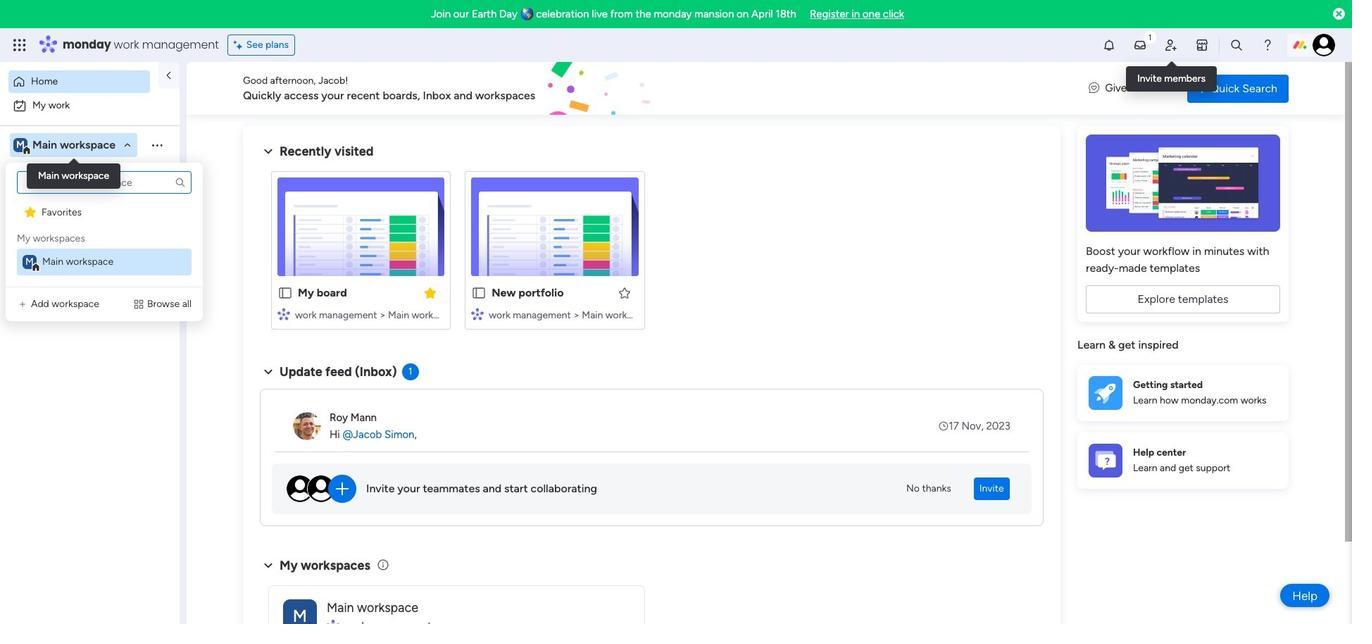 Task type: describe. For each thing, give the bounding box(es) containing it.
remove from favorites image
[[424, 286, 438, 300]]

help image
[[1261, 38, 1275, 52]]

workspace options image
[[150, 138, 164, 152]]

templates image image
[[1091, 135, 1277, 232]]

workspace image for the workspace selection element
[[13, 137, 27, 153]]

see plans image
[[234, 37, 246, 53]]

monday marketplace image
[[1196, 38, 1210, 52]]

1 vertical spatial option
[[8, 94, 171, 117]]

public board image for the add to favorites icon at the left top of page
[[471, 285, 487, 301]]

notifications image
[[1103, 38, 1117, 52]]

my workspaces row
[[17, 226, 85, 246]]

2 vertical spatial workspace image
[[283, 599, 317, 624]]

add to favorites image
[[617, 286, 632, 300]]

update feed image
[[1134, 38, 1148, 52]]

jacob simon image
[[1313, 34, 1336, 56]]

1 service icon image from the left
[[17, 299, 28, 310]]

workspace image for main workspace element
[[23, 255, 37, 269]]

search everything image
[[1230, 38, 1244, 52]]

roy mann image
[[293, 412, 321, 440]]

search image
[[175, 177, 186, 188]]

help center element
[[1078, 432, 1289, 489]]

select product image
[[13, 38, 27, 52]]

0 vertical spatial option
[[8, 70, 150, 93]]

favorites element
[[17, 199, 192, 226]]

invite members image
[[1165, 38, 1179, 52]]

2 vertical spatial option
[[0, 195, 180, 198]]



Task type: vqa. For each thing, say whether or not it's contained in the screenshot.
Close 'icon'
no



Task type: locate. For each thing, give the bounding box(es) containing it.
main workspace element
[[17, 249, 192, 275]]

0 horizontal spatial public board image
[[278, 285, 293, 301]]

close update feed (inbox) image
[[260, 364, 277, 380]]

list box
[[14, 171, 194, 275], [0, 193, 180, 434]]

Search in workspace field
[[30, 167, 118, 184]]

workspace image inside main workspace element
[[23, 255, 37, 269]]

tree grid
[[17, 199, 192, 275]]

1 element
[[402, 364, 419, 380]]

quick search results list box
[[260, 160, 1044, 347]]

v2 star 2 image
[[25, 205, 36, 219]]

1 image
[[1144, 29, 1157, 45]]

0 horizontal spatial service icon image
[[17, 299, 28, 310]]

public board image for remove from favorites image
[[278, 285, 293, 301]]

Search for content search field
[[17, 171, 192, 194]]

close my workspaces image
[[260, 557, 277, 574]]

close recently visited image
[[260, 143, 277, 160]]

v2 bolt switch image
[[1199, 81, 1207, 96]]

0 vertical spatial workspace image
[[13, 137, 27, 153]]

service icon image
[[17, 299, 28, 310], [133, 299, 144, 310]]

1 vertical spatial workspace image
[[23, 255, 37, 269]]

1 public board image from the left
[[278, 285, 293, 301]]

None search field
[[17, 171, 192, 194]]

public board image
[[278, 285, 293, 301], [471, 285, 487, 301]]

2 public board image from the left
[[471, 285, 487, 301]]

getting started element
[[1078, 365, 1289, 421]]

2 service icon image from the left
[[133, 299, 144, 310]]

workspace selection element
[[13, 137, 118, 155]]

option
[[8, 70, 150, 93], [8, 94, 171, 117], [0, 195, 180, 198]]

1 horizontal spatial public board image
[[471, 285, 487, 301]]

1 horizontal spatial service icon image
[[133, 299, 144, 310]]

workspace image
[[13, 137, 27, 153], [23, 255, 37, 269], [283, 599, 317, 624]]

v2 user feedback image
[[1089, 80, 1100, 96]]



